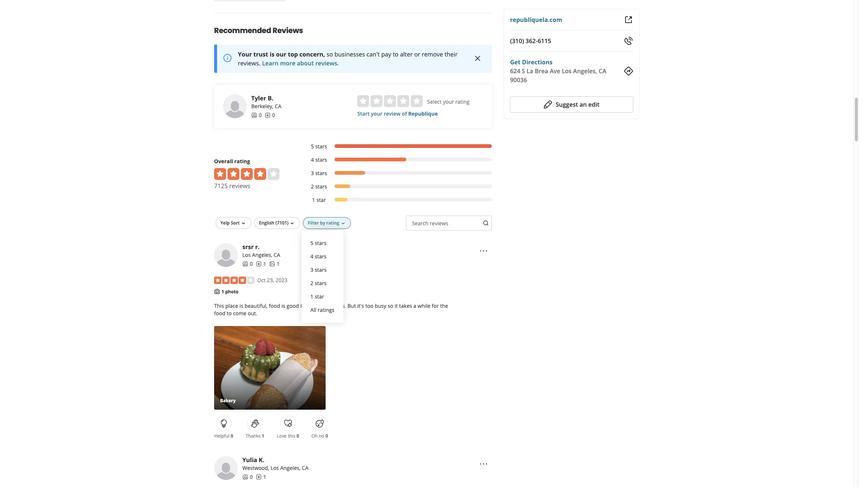 Task type: locate. For each thing, give the bounding box(es) containing it.
brea
[[535, 67, 548, 75]]

stars
[[315, 143, 327, 150], [315, 156, 327, 163], [315, 169, 327, 177], [315, 183, 327, 190], [315, 239, 327, 246], [315, 253, 327, 260], [315, 266, 327, 273], [315, 280, 327, 287]]

5 stars inside button
[[311, 239, 327, 246]]

0 horizontal spatial your
[[371, 110, 383, 117]]

to down place
[[227, 310, 232, 317]]

1 horizontal spatial is
[[270, 50, 275, 58]]

4 inside button
[[311, 253, 314, 260]]

recommended reviews element
[[190, 13, 516, 487]]

16 chevron down v2 image right (7101)
[[289, 220, 295, 226]]

1 vertical spatial 4 star rating image
[[214, 277, 254, 284]]

an
[[580, 100, 587, 109]]

2 4 star rating image from the top
[[214, 277, 254, 284]]

0 horizontal spatial to
[[227, 310, 232, 317]]

(0 reactions) element right helpful
[[231, 433, 233, 439]]

busy
[[375, 302, 387, 309]]

rating
[[456, 98, 470, 105], [234, 158, 250, 165], [327, 220, 339, 226]]

1 right 16 camera v2 icon
[[222, 289, 224, 295]]

2 for 2 stars button in the bottom of the page
[[311, 280, 314, 287]]

16 friends v2 image down srsr
[[242, 261, 248, 267]]

0 horizontal spatial los
[[242, 251, 251, 258]]

0 horizontal spatial their
[[313, 302, 324, 309]]

rating element
[[358, 95, 423, 107]]

is inside info alert
[[270, 50, 275, 58]]

0 vertical spatial 5
[[311, 143, 314, 150]]

16 chevron down v2 image
[[241, 220, 247, 226], [289, 220, 295, 226]]

filter reviews by 3 stars rating element
[[303, 169, 492, 177]]

overall
[[214, 158, 233, 165]]

filter reviews by 5 stars rating element
[[303, 143, 492, 150]]

angeles, down this
[[280, 465, 301, 472]]

srsr r. los angeles, ca
[[242, 243, 280, 258]]

angeles,
[[573, 67, 597, 75], [252, 251, 272, 258], [280, 465, 301, 472]]

place
[[225, 302, 238, 309]]

4 stars for 4 stars button
[[311, 253, 327, 260]]

2 vertical spatial rating
[[327, 220, 339, 226]]

0 vertical spatial your
[[443, 98, 454, 105]]

angeles, right ave
[[573, 67, 597, 75]]

2 horizontal spatial angeles,
[[573, 67, 597, 75]]

reviews right "search"
[[430, 220, 449, 227]]

1 star up like
[[311, 293, 324, 300]]

la
[[527, 67, 533, 75]]

0 vertical spatial reviews element
[[265, 111, 275, 119]]

1 vertical spatial so
[[388, 302, 394, 309]]

info alert
[[214, 45, 492, 73]]

0 vertical spatial 1 star
[[312, 196, 326, 203]]

reviews element for k.
[[256, 474, 266, 481]]

menu image for k.
[[479, 460, 488, 469]]

reviews element down the berkeley,
[[265, 111, 275, 119]]

0 horizontal spatial reviews.
[[238, 59, 261, 67]]

1 horizontal spatial so
[[388, 302, 394, 309]]

16 friends v2 image down the berkeley,
[[251, 112, 257, 118]]

so right concern,
[[327, 50, 333, 58]]

english (7101)
[[259, 220, 289, 226]]

3 inside 3 stars button
[[311, 266, 314, 273]]

2 horizontal spatial (0 reactions) element
[[326, 433, 328, 439]]

reviews
[[229, 182, 250, 190], [430, 220, 449, 227]]

1 vertical spatial 5 stars
[[311, 239, 327, 246]]

friends element down westwood,
[[242, 474, 253, 481]]

stars for 4 stars button
[[315, 253, 327, 260]]

1 horizontal spatial los
[[271, 465, 279, 472]]

close image
[[473, 54, 482, 63]]

rating left 16 chevron down v2 icon
[[327, 220, 339, 226]]

3 for 3 stars button
[[311, 266, 314, 273]]

1 vertical spatial 4
[[311, 253, 314, 260]]

0 horizontal spatial 16 chevron down v2 image
[[241, 220, 247, 226]]

ca inside srsr r. los angeles, ca
[[274, 251, 280, 258]]

1 menu image from the top
[[479, 246, 488, 255]]

alter
[[400, 50, 413, 58]]

1 inside button
[[311, 293, 314, 300]]

ca
[[599, 67, 607, 75], [275, 103, 282, 110], [274, 251, 280, 258], [302, 465, 309, 472]]

5 stars for filter reviews by 5 stars rating element
[[311, 143, 327, 150]]

reviews element containing 0
[[265, 111, 275, 119]]

2 horizontal spatial is
[[282, 302, 285, 309]]

search
[[412, 220, 429, 227]]

your right 'select'
[[443, 98, 454, 105]]

0 vertical spatial rating
[[456, 98, 470, 105]]

0 vertical spatial 2 stars
[[311, 183, 327, 190]]

photos element
[[269, 260, 280, 268]]

(1 reaction) element
[[262, 433, 264, 439]]

0 vertical spatial 4 stars
[[311, 156, 327, 163]]

1 vertical spatial rating
[[234, 158, 250, 165]]

ca inside get directions 624 s la brea ave los angeles, ca 90036
[[599, 67, 607, 75]]

1 horizontal spatial food
[[269, 302, 280, 309]]

1 vertical spatial 5
[[311, 239, 314, 246]]

2 (0 reactions) element from the left
[[297, 433, 299, 439]]

by
[[320, 220, 325, 226]]

1 vertical spatial friends element
[[242, 260, 253, 268]]

16 review v2 image down the berkeley,
[[265, 112, 271, 118]]

5 for 5 stars button
[[311, 239, 314, 246]]

of
[[402, 110, 407, 117]]

1 vertical spatial menu image
[[479, 460, 488, 469]]

food down this
[[214, 310, 225, 317]]

16 chevron down v2 image inside "english (7101)" popup button
[[289, 220, 295, 226]]

16 review v2 image for b.
[[265, 112, 271, 118]]

rating right overall
[[234, 158, 250, 165]]

4 star rating image for oct 23, 2023
[[214, 277, 254, 284]]

3 inside filter reviews by 3 stars rating 'element'
[[311, 169, 314, 177]]

16 friends v2 image for yulia
[[242, 474, 248, 480]]

0 horizontal spatial is
[[240, 302, 243, 309]]

0 vertical spatial menu image
[[479, 246, 488, 255]]

1 inside the photos 'element'
[[277, 260, 280, 267]]

1 vertical spatial to
[[227, 310, 232, 317]]

or
[[414, 50, 420, 58]]

0 vertical spatial their
[[445, 50, 458, 58]]

(0 reactions) element
[[231, 433, 233, 439], [297, 433, 299, 439], [326, 433, 328, 439]]

0 vertical spatial food
[[269, 302, 280, 309]]

4 star rating image up "7125 reviews"
[[214, 168, 280, 180]]

tyler b. link
[[251, 94, 274, 102]]

0 vertical spatial 4
[[311, 156, 314, 163]]

24 phone v2 image
[[624, 36, 633, 45]]

stars for filter reviews by 3 stars rating 'element'
[[315, 169, 327, 177]]

reviews for 7125 reviews
[[229, 182, 250, 190]]

2 vertical spatial angeles,
[[280, 465, 301, 472]]

1 vertical spatial reviews element
[[256, 260, 266, 268]]

star down 2 stars button in the bottom of the page
[[315, 293, 324, 300]]

16 review v2 image down westwood,
[[256, 474, 262, 480]]

5 stars for 5 stars button
[[311, 239, 327, 246]]

3 stars inside 'element'
[[311, 169, 327, 177]]

0 vertical spatial reviews
[[229, 182, 250, 190]]

(0 reactions) element for helpful 0
[[231, 433, 233, 439]]

2 for filter reviews by 2 stars rating element
[[311, 183, 314, 190]]

16 chevron down v2 image right sort
[[241, 220, 247, 226]]

4 star rating image up 'photo'
[[214, 277, 254, 284]]

1 star inside button
[[311, 293, 324, 300]]

0 horizontal spatial (0 reactions) element
[[231, 433, 233, 439]]

2 vertical spatial reviews element
[[256, 474, 266, 481]]

2 up filter
[[311, 183, 314, 190]]

friends element down srsr
[[242, 260, 253, 268]]

4 stars for filter reviews by 4 stars rating element
[[311, 156, 327, 163]]

reviews element left 16 photos v2
[[256, 260, 266, 268]]

2 vertical spatial friends element
[[242, 474, 253, 481]]

ratings
[[318, 306, 335, 313]]

3 stars inside button
[[311, 266, 327, 273]]

4
[[311, 156, 314, 163], [311, 253, 314, 260]]

3 stars
[[311, 169, 327, 177], [311, 266, 327, 273]]

los right ave
[[562, 67, 572, 75]]

0
[[259, 111, 262, 119], [272, 111, 275, 119], [250, 260, 253, 267], [231, 433, 233, 439], [297, 433, 299, 439], [326, 433, 328, 439], [250, 474, 253, 481]]

16 friends v2 image for tyler
[[251, 112, 257, 118]]

1 vertical spatial 3 stars
[[311, 266, 327, 273]]

tyler
[[251, 94, 266, 102]]

1 vertical spatial 3
[[311, 266, 314, 273]]

angeles, inside get directions 624 s la brea ave los angeles, ca 90036
[[573, 67, 597, 75]]

out.
[[248, 310, 257, 317]]

1 horizontal spatial (0 reactions) element
[[297, 433, 299, 439]]

1 vertical spatial 2
[[311, 280, 314, 287]]

los inside srsr r. los angeles, ca
[[242, 251, 251, 258]]

reviews element
[[265, 111, 275, 119], [256, 260, 266, 268], [256, 474, 266, 481]]

suggest an edit
[[556, 100, 600, 109]]

2 horizontal spatial los
[[562, 67, 572, 75]]

is left good at the left bottom
[[282, 302, 285, 309]]

concern,
[[300, 50, 325, 58]]

yelp sort button
[[216, 217, 251, 229]]

to inside so businesses can't pay to alter or remove their reviews.
[[393, 50, 399, 58]]

your for start
[[371, 110, 383, 117]]

westwood,
[[242, 465, 269, 472]]

1 vertical spatial 16 friends v2 image
[[242, 261, 248, 267]]

1 vertical spatial angeles,
[[252, 251, 272, 258]]

  text field
[[406, 216, 492, 230]]

1 reviews. from the left
[[238, 59, 261, 67]]

0 vertical spatial 4 star rating image
[[214, 168, 280, 180]]

None radio
[[358, 95, 369, 107], [371, 95, 383, 107], [398, 95, 410, 107], [411, 95, 423, 107], [358, 95, 369, 107], [371, 95, 383, 107], [398, 95, 410, 107], [411, 95, 423, 107]]

friends element
[[251, 111, 262, 119], [242, 260, 253, 268], [242, 474, 253, 481]]

suggest
[[556, 100, 578, 109]]

los down srsr
[[242, 251, 251, 258]]

1 vertical spatial 2 stars
[[311, 280, 327, 287]]

star
[[317, 196, 326, 203], [315, 293, 324, 300]]

16 review v2 image left 16 photos v2
[[256, 261, 262, 267]]

reviews element down westwood,
[[256, 474, 266, 481]]

is left our
[[270, 50, 275, 58]]

recommended
[[214, 25, 271, 36]]

like
[[303, 302, 312, 309]]

(7101)
[[276, 220, 289, 226]]

2 vertical spatial 16 review v2 image
[[256, 474, 262, 480]]

good
[[287, 302, 299, 309]]

yulia
[[242, 456, 257, 464]]

1 vertical spatial reviews
[[430, 220, 449, 227]]

tyler b. berkeley, ca
[[251, 94, 282, 110]]

berkeley,
[[251, 103, 274, 110]]

stars inside 'element'
[[315, 169, 327, 177]]

your right "start"
[[371, 110, 383, 117]]

1
[[312, 196, 315, 203], [263, 260, 266, 267], [277, 260, 280, 267], [222, 289, 224, 295], [311, 293, 314, 300], [262, 433, 264, 439], [263, 474, 266, 481]]

4 stars inside button
[[311, 253, 327, 260]]

1 vertical spatial los
[[242, 251, 251, 258]]

1 (0 reactions) element from the left
[[231, 433, 233, 439]]

love
[[277, 433, 287, 439]]

1 photo link
[[222, 289, 239, 295]]

3 stars for filter reviews by 3 stars rating 'element'
[[311, 169, 327, 177]]

reviews for search reviews
[[430, 220, 449, 227]]

english
[[259, 220, 274, 226]]

1 right thanks
[[262, 433, 264, 439]]

0 horizontal spatial angeles,
[[252, 251, 272, 258]]

16 review v2 image for r.
[[256, 261, 262, 267]]

16 review v2 image
[[265, 112, 271, 118], [256, 261, 262, 267], [256, 474, 262, 480]]

2 inside button
[[311, 280, 314, 287]]

the
[[440, 302, 448, 309]]

16 friends v2 image down westwood,
[[242, 474, 248, 480]]

yulia k. link
[[242, 456, 265, 464]]

1 up like
[[311, 293, 314, 300]]

1 horizontal spatial 16 chevron down v2 image
[[289, 220, 295, 226]]

0 vertical spatial 3 stars
[[311, 169, 327, 177]]

food left good at the left bottom
[[269, 302, 280, 309]]

None radio
[[384, 95, 396, 107]]

1 16 chevron down v2 image from the left
[[241, 220, 247, 226]]

pay
[[382, 50, 391, 58]]

(0 reactions) element right this
[[297, 433, 299, 439]]

16 friends v2 image for srsr
[[242, 261, 248, 267]]

3 (0 reactions) element from the left
[[326, 433, 328, 439]]

16 chevron down v2 image for sort
[[241, 220, 247, 226]]

1 vertical spatial 4 stars
[[311, 253, 327, 260]]

5 stars
[[311, 143, 327, 150], [311, 239, 327, 246]]

menu image
[[479, 246, 488, 255], [479, 460, 488, 469]]

2
[[311, 183, 314, 190], [311, 280, 314, 287]]

0 vertical spatial to
[[393, 50, 399, 58]]

5 for filter reviews by 5 stars rating element
[[311, 143, 314, 150]]

1 star up by
[[312, 196, 326, 203]]

filter reviews by 2 stars rating element
[[303, 183, 492, 190]]

friends element down the berkeley,
[[251, 111, 262, 119]]

srsr
[[242, 243, 254, 251]]

0 vertical spatial 16 friends v2 image
[[251, 112, 257, 118]]

1 4 star rating image from the top
[[214, 168, 280, 180]]

0 horizontal spatial reviews
[[229, 182, 250, 190]]

1 horizontal spatial rating
[[327, 220, 339, 226]]

2 menu image from the top
[[479, 460, 488, 469]]

to right pay
[[393, 50, 399, 58]]

0 vertical spatial star
[[317, 196, 326, 203]]

16 chevron down v2 image inside yelp sort popup button
[[241, 220, 247, 226]]

0 vertical spatial 5 stars
[[311, 143, 327, 150]]

ca inside "yulia k. westwood, los angeles, ca"
[[302, 465, 309, 472]]

2 horizontal spatial rating
[[456, 98, 470, 105]]

so left it
[[388, 302, 394, 309]]

2 stars inside filter reviews by 2 stars rating element
[[311, 183, 327, 190]]

2 vertical spatial los
[[271, 465, 279, 472]]

2 stars inside 2 stars button
[[311, 280, 327, 287]]

4 for 4 stars button
[[311, 253, 314, 260]]

stars for filter reviews by 2 stars rating element
[[315, 183, 327, 190]]

stars for 3 stars button
[[315, 266, 327, 273]]

reviews. down "your"
[[238, 59, 261, 67]]

1 horizontal spatial angeles,
[[280, 465, 301, 472]]

24 pencil v2 image
[[544, 100, 553, 109]]

(0 reactions) element right no
[[326, 433, 328, 439]]

photo of srsr r. image
[[214, 243, 238, 267]]

5 inside button
[[311, 239, 314, 246]]

this place is beautiful, food is good i like their pastries. but it's too busy so it takes a while for the food to come out.
[[214, 302, 448, 317]]

2 stars up by
[[311, 183, 327, 190]]

is
[[270, 50, 275, 58], [240, 302, 243, 309], [282, 302, 285, 309]]

to
[[393, 50, 399, 58], [227, 310, 232, 317]]

1 vertical spatial food
[[214, 310, 225, 317]]

0 vertical spatial 2
[[311, 183, 314, 190]]

remove
[[422, 50, 443, 58]]

is for beautiful,
[[240, 302, 243, 309]]

16 review v2 image for k.
[[256, 474, 262, 480]]

0 horizontal spatial so
[[327, 50, 333, 58]]

reviews. down concern,
[[316, 59, 339, 67]]

0 vertical spatial angeles,
[[573, 67, 597, 75]]

2 stars
[[311, 183, 327, 190], [311, 280, 327, 287]]

3 for filter reviews by 3 stars rating 'element'
[[311, 169, 314, 177]]

star for 1 star button
[[315, 293, 324, 300]]

1 vertical spatial your
[[371, 110, 383, 117]]

a
[[414, 302, 417, 309]]

0 vertical spatial los
[[562, 67, 572, 75]]

2 stars down 3 stars button
[[311, 280, 327, 287]]

star inside button
[[315, 293, 324, 300]]

16 chevron down v2 image
[[340, 220, 346, 226]]

1 horizontal spatial reviews.
[[316, 59, 339, 67]]

0 vertical spatial 3
[[311, 169, 314, 177]]

reviews right 7125
[[229, 182, 250, 190]]

rating right 'select'
[[456, 98, 470, 105]]

is up come
[[240, 302, 243, 309]]

3 stars for 3 stars button
[[311, 266, 327, 273]]

1 vertical spatial their
[[313, 302, 324, 309]]

los right westwood,
[[271, 465, 279, 472]]

1 right 16 photos v2
[[277, 260, 280, 267]]

1 horizontal spatial your
[[443, 98, 454, 105]]

1 vertical spatial 1 star
[[311, 293, 324, 300]]

2 vertical spatial 16 friends v2 image
[[242, 474, 248, 480]]

23,
[[267, 277, 274, 284]]

your
[[443, 98, 454, 105], [371, 110, 383, 117]]

select your rating
[[427, 98, 470, 105]]

2 down 3 stars button
[[311, 280, 314, 287]]

all ratings
[[311, 306, 335, 313]]

los
[[562, 67, 572, 75], [242, 251, 251, 258], [271, 465, 279, 472]]

0 vertical spatial friends element
[[251, 111, 262, 119]]

about
[[297, 59, 314, 67]]

0 vertical spatial 16 review v2 image
[[265, 112, 271, 118]]

1 horizontal spatial to
[[393, 50, 399, 58]]

1 vertical spatial star
[[315, 293, 324, 300]]

1 vertical spatial 16 review v2 image
[[256, 261, 262, 267]]

2 stars for filter reviews by 2 stars rating element
[[311, 183, 327, 190]]

star up by
[[317, 196, 326, 203]]

our
[[276, 50, 286, 58]]

16 friends v2 image
[[251, 112, 257, 118], [242, 261, 248, 267], [242, 474, 248, 480]]

1 horizontal spatial their
[[445, 50, 458, 58]]

stars for 2 stars button in the bottom of the page
[[315, 280, 327, 287]]

b.
[[268, 94, 274, 102]]

0 vertical spatial so
[[327, 50, 333, 58]]

so
[[327, 50, 333, 58], [388, 302, 394, 309]]

rating inside 'popup button'
[[327, 220, 339, 226]]

1 horizontal spatial reviews
[[430, 220, 449, 227]]

r.
[[255, 243, 260, 251]]

(0 reactions) element for oh no 0
[[326, 433, 328, 439]]

2 16 chevron down v2 image from the left
[[289, 220, 295, 226]]

24 external link v2 image
[[624, 15, 633, 24]]

angeles, down the r.
[[252, 251, 272, 258]]

1 left 16 photos v2
[[263, 260, 266, 267]]

2023
[[276, 277, 288, 284]]

menu image for r.
[[479, 246, 488, 255]]

4 star rating image
[[214, 168, 280, 180], [214, 277, 254, 284]]



Task type: vqa. For each thing, say whether or not it's contained in the screenshot.
the right On
no



Task type: describe. For each thing, give the bounding box(es) containing it.
24 directions v2 image
[[624, 67, 633, 76]]

sort
[[231, 220, 240, 226]]

recommended reviews
[[214, 25, 303, 36]]

los inside "yulia k. westwood, los angeles, ca"
[[271, 465, 279, 472]]

362-
[[526, 37, 538, 45]]

16 chevron down v2 image for (7101)
[[289, 220, 295, 226]]

so businesses can't pay to alter or remove their reviews.
[[238, 50, 458, 67]]

suggest an edit button
[[510, 96, 633, 113]]

1 star for filter reviews by 1 star rating element
[[312, 196, 326, 203]]

photo of tyler b. image
[[223, 94, 247, 118]]

learn more about reviews.
[[262, 59, 339, 67]]

1 star button
[[308, 290, 338, 303]]

this
[[214, 302, 224, 309]]

their inside this place is beautiful, food is good i like their pastries. but it's too busy so it takes a while for the food to come out.
[[313, 302, 324, 309]]

can't
[[367, 50, 380, 58]]

republiquela.com
[[510, 16, 562, 24]]

republique
[[409, 110, 438, 117]]

directions
[[522, 58, 553, 66]]

businesses
[[335, 50, 365, 58]]

oh no 0
[[312, 433, 328, 439]]

4 stars button
[[308, 250, 338, 263]]

rating for select your rating
[[456, 98, 470, 105]]

16 camera v2 image
[[214, 288, 220, 294]]

yelp sort
[[221, 220, 240, 226]]

oh
[[312, 433, 318, 439]]

624
[[510, 67, 520, 75]]

5 stars button
[[308, 236, 338, 250]]

your for select
[[443, 98, 454, 105]]

4 star rating image for 7125 reviews
[[214, 168, 280, 180]]

it's
[[357, 302, 364, 309]]

yelp
[[221, 220, 230, 226]]

none radio inside recommended reviews element
[[384, 95, 396, 107]]

2 stars button
[[308, 277, 338, 290]]

reviews. inside so businesses can't pay to alter or remove their reviews.
[[238, 59, 261, 67]]

4 for filter reviews by 4 stars rating element
[[311, 156, 314, 163]]

get
[[510, 58, 521, 66]]

1 down westwood,
[[263, 474, 266, 481]]

angeles, inside srsr r. los angeles, ca
[[252, 251, 272, 258]]

learn
[[262, 59, 279, 67]]

srsr r. link
[[242, 243, 260, 251]]

their inside so businesses can't pay to alter or remove their reviews.
[[445, 50, 458, 58]]

1 photo
[[222, 289, 239, 295]]

yulia k. westwood, los angeles, ca
[[242, 456, 309, 472]]

english (7101) button
[[254, 217, 300, 229]]

while
[[418, 302, 431, 309]]

k.
[[259, 456, 265, 464]]

takes
[[399, 302, 412, 309]]

ave
[[550, 67, 560, 75]]

(no rating) image
[[358, 95, 423, 107]]

24 info v2 image
[[223, 54, 232, 63]]

photo
[[225, 289, 239, 295]]

to inside this place is beautiful, food is good i like their pastries. but it's too busy so it takes a while for the food to come out.
[[227, 310, 232, 317]]

ca inside tyler b. berkeley, ca
[[275, 103, 282, 110]]

come
[[233, 310, 247, 317]]

search image
[[483, 220, 489, 226]]

beautiful,
[[245, 302, 268, 309]]

all ratings button
[[308, 303, 338, 317]]

stars for filter reviews by 5 stars rating element
[[315, 143, 327, 150]]

get directions 624 s la brea ave los angeles, ca 90036
[[510, 58, 607, 84]]

(310)
[[510, 37, 524, 45]]

(0 reactions) element for love this 0
[[297, 433, 299, 439]]

photo of yulia k. image
[[214, 456, 238, 480]]

  text field inside recommended reviews element
[[406, 216, 492, 230]]

your
[[238, 50, 252, 58]]

overall rating
[[214, 158, 250, 165]]

love this 0
[[277, 433, 299, 439]]

7125
[[214, 182, 228, 190]]

search reviews
[[412, 220, 449, 227]]

stars for filter reviews by 4 stars rating element
[[315, 156, 327, 163]]

los inside get directions 624 s la brea ave los angeles, ca 90036
[[562, 67, 572, 75]]

so inside this place is beautiful, food is good i like their pastries. but it's too busy so it takes a while for the food to come out.
[[388, 302, 394, 309]]

1 star for 1 star button
[[311, 293, 324, 300]]

6115
[[538, 37, 551, 45]]

stars for 5 stars button
[[315, 239, 327, 246]]

thanks 1
[[246, 433, 264, 439]]

so inside so businesses can't pay to alter or remove their reviews.
[[327, 50, 333, 58]]

filter reviews by 1 star rating element
[[303, 196, 492, 204]]

2 stars for 2 stars button in the bottom of the page
[[311, 280, 327, 287]]

but
[[348, 302, 356, 309]]

start
[[358, 110, 370, 117]]

trust
[[254, 50, 268, 58]]

too
[[366, 302, 374, 309]]

your trust is our top concern,
[[238, 50, 325, 58]]

learn more about reviews. link
[[262, 59, 339, 67]]

1 up filter
[[312, 196, 315, 203]]

helpful
[[215, 433, 230, 439]]

0 horizontal spatial rating
[[234, 158, 250, 165]]

friends element for tyler b.
[[251, 111, 262, 119]]

0 inside reviews element
[[272, 111, 275, 119]]

reviews element for b.
[[265, 111, 275, 119]]

0 horizontal spatial food
[[214, 310, 225, 317]]

s
[[522, 67, 525, 75]]

pastries.
[[326, 302, 346, 309]]

edit
[[588, 100, 600, 109]]

filter reviews by 4 stars rating element
[[303, 156, 492, 164]]

3 stars button
[[308, 263, 338, 277]]

review
[[384, 110, 401, 117]]

all
[[311, 306, 317, 313]]

90036
[[510, 76, 527, 84]]

2 reviews. from the left
[[316, 59, 339, 67]]

friends element for srsr r.
[[242, 260, 253, 268]]

i
[[300, 302, 302, 309]]

is for our
[[270, 50, 275, 58]]

7125 reviews
[[214, 182, 250, 190]]

16 photos v2 image
[[269, 261, 275, 267]]

it
[[395, 302, 398, 309]]

start your review of republique
[[358, 110, 438, 117]]

thanks
[[246, 433, 261, 439]]

filter
[[308, 220, 319, 226]]

reviews element for r.
[[256, 260, 266, 268]]

rating for filter by rating
[[327, 220, 339, 226]]

this
[[288, 433, 295, 439]]

friends element for yulia k.
[[242, 474, 253, 481]]

angeles, inside "yulia k. westwood, los angeles, ca"
[[280, 465, 301, 472]]

star for filter reviews by 1 star rating element
[[317, 196, 326, 203]]

republiquela.com link
[[510, 16, 562, 24]]

more
[[280, 59, 296, 67]]

top
[[288, 50, 298, 58]]

helpful 0
[[215, 433, 233, 439]]

(310) 362-6115
[[510, 37, 551, 45]]

no
[[319, 433, 324, 439]]



